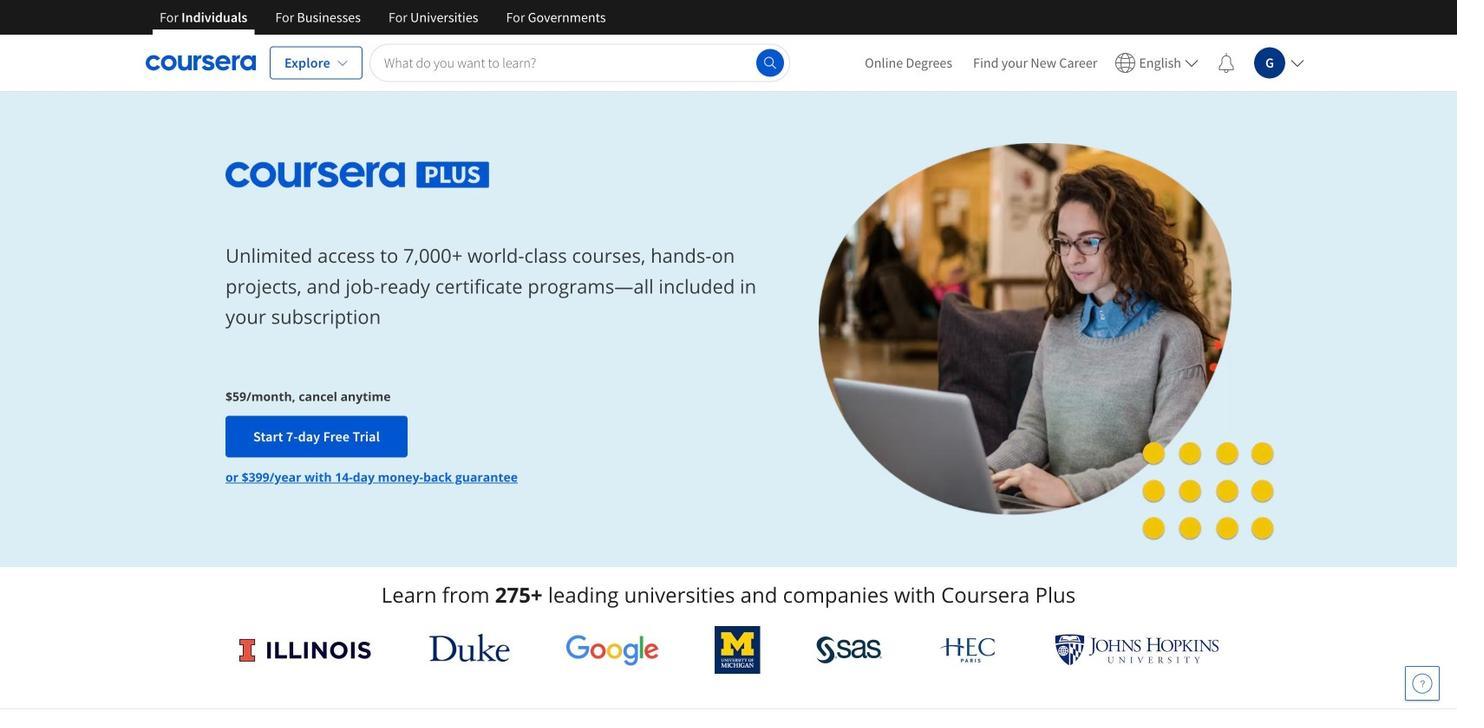 Task type: vqa. For each thing, say whether or not it's contained in the screenshot.
the University of Illinois at Urbana-Champaign image
yes



Task type: locate. For each thing, give the bounding box(es) containing it.
banner navigation
[[146, 0, 620, 35]]

None search field
[[370, 44, 791, 82]]

johns hopkins university image
[[1055, 634, 1220, 667]]

coursera plus image
[[226, 162, 490, 188]]

google image
[[566, 634, 660, 667]]

What do you want to learn? text field
[[370, 44, 791, 82]]

coursera image
[[146, 49, 256, 77]]



Task type: describe. For each thing, give the bounding box(es) containing it.
hec paris image
[[939, 633, 1000, 668]]

university of illinois at urbana-champaign image
[[238, 637, 374, 664]]

sas image
[[817, 637, 883, 664]]

university of michigan image
[[715, 627, 761, 674]]

duke university image
[[429, 634, 510, 662]]

help center image
[[1413, 673, 1434, 694]]



